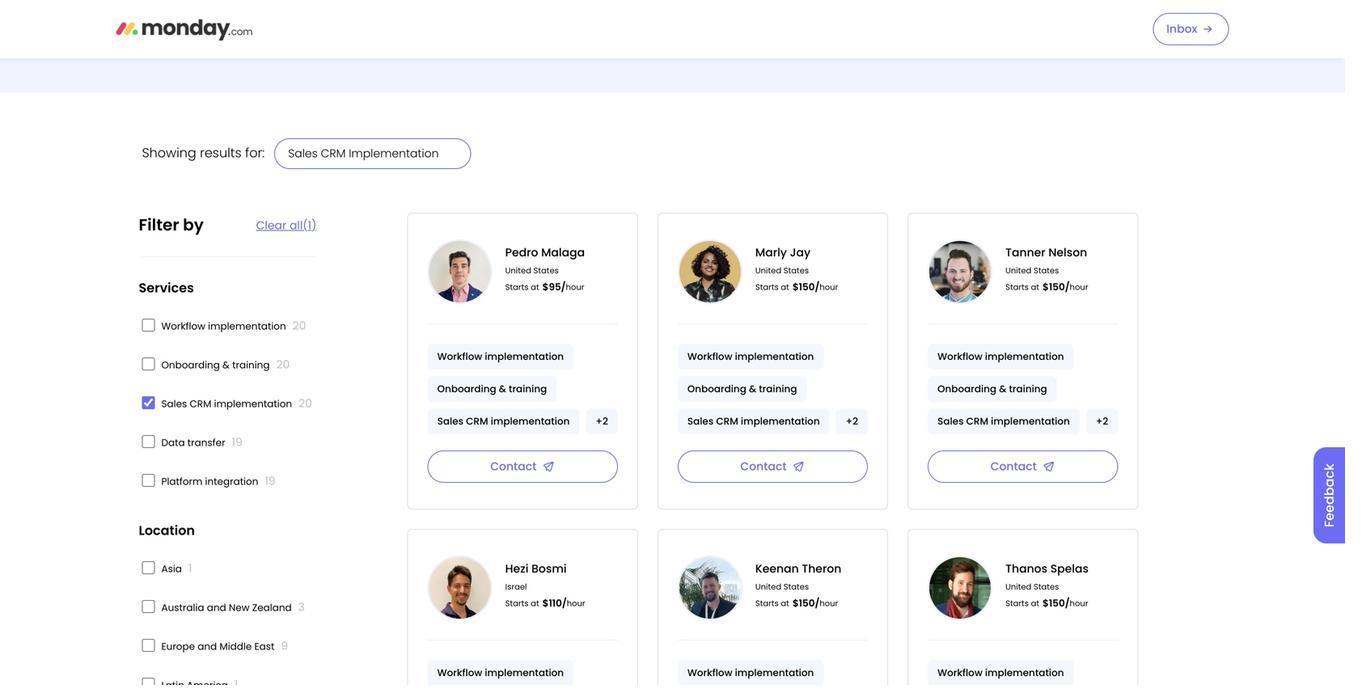 Task type: locate. For each thing, give the bounding box(es) containing it.
states down keenan
[[784, 582, 809, 593]]

3 contact button from the left
[[928, 451, 1119, 483]]

starts down pedro
[[506, 282, 529, 293]]

onboarding for tanner
[[938, 382, 997, 396]]

with
[[1042, 23, 1065, 39], [750, 43, 773, 59]]

starts down thanos
[[1006, 598, 1029, 609]]

united down tanner
[[1006, 265, 1032, 276]]

your left goals
[[530, 23, 555, 39]]

your inside discuss your goals and understand the process.
[[530, 23, 555, 39]]

process.
[[572, 43, 618, 59]]

and left new
[[207, 601, 226, 615]]

nelson
[[1049, 245, 1088, 261]]

2 vertical spatial 20
[[299, 396, 312, 412]]

3 contact from the left
[[991, 459, 1037, 475]]

your up expert.
[[799, 23, 824, 39]]

states for theron
[[784, 582, 809, 593]]

states inside tanner nelson united states starts at $150/ hour
[[1034, 265, 1060, 276]]

at for thanos
[[1032, 598, 1040, 609]]

19 right integration
[[265, 473, 276, 489]]

onboarding
[[161, 359, 220, 372], [438, 382, 497, 396], [688, 382, 747, 396], [938, 382, 997, 396]]

with inside build or optimize your workspace with your expert.
[[750, 43, 773, 59]]

onboarding inside onboarding & training 20
[[161, 359, 220, 372]]

2 horizontal spatial contact
[[991, 459, 1037, 475]]

new,
[[973, 43, 998, 59]]

1 vertical spatial 1
[[189, 561, 192, 577]]

and for 3
[[207, 601, 226, 615]]

20 for onboarding & training 20
[[276, 357, 290, 373]]

and up process.
[[592, 23, 615, 39]]

$150/ inside tanner nelson united states starts at $150/ hour
[[1043, 280, 1070, 294]]

hour inside hezi bosmi israel starts at $110/ hour
[[567, 598, 586, 609]]

+2
[[596, 415, 609, 428], [846, 415, 859, 428], [1097, 415, 1109, 428]]

20 for sales crm implementation 20
[[299, 396, 312, 412]]

starts inside tanner nelson united states starts at $150/ hour
[[1006, 282, 1029, 293]]

your up workflow.
[[1068, 23, 1092, 39]]

1 horizontal spatial the
[[550, 43, 568, 59]]

starts for pedro
[[506, 282, 529, 293]]

at
[[531, 282, 539, 293], [781, 282, 790, 293], [1032, 282, 1040, 293], [531, 598, 539, 609], [781, 598, 790, 609], [1032, 598, 1040, 609]]

states
[[534, 265, 559, 276], [784, 265, 809, 276], [1034, 265, 1060, 276], [784, 582, 809, 593], [1034, 582, 1060, 593]]

20
[[293, 318, 306, 334], [276, 357, 290, 373], [299, 396, 312, 412]]

contact button for pedro
[[428, 451, 618, 483]]

goals
[[558, 23, 589, 39]]

0 vertical spatial 1
[[308, 218, 312, 233]]

the up the "needs."
[[370, 23, 388, 39]]

$150/ inside marly jay united states starts at $150/ hour
[[793, 280, 820, 294]]

1 contact from the left
[[491, 459, 537, 475]]

0 horizontal spatial onboarding & training
[[438, 382, 547, 396]]

$150/ down the spelas
[[1043, 597, 1070, 610]]

at inside keenan theron united states starts at $150/ hour
[[781, 598, 790, 609]]

hour for pedro malaga
[[566, 282, 585, 293]]

workflow for pedro malaga
[[438, 350, 483, 363]]

1 horizontal spatial contact
[[741, 459, 787, 475]]

united inside pedro malaga united states starts at $95/ hour
[[506, 265, 532, 276]]

pedro
[[506, 245, 539, 261]]

starts inside keenan theron united states starts at $150/ hour
[[756, 598, 779, 609]]

training inside onboarding & training 20
[[232, 359, 270, 372]]

$150/ for spelas
[[1043, 597, 1070, 610]]

spelas
[[1051, 561, 1089, 577]]

implementation
[[349, 146, 439, 161], [208, 320, 286, 333], [485, 350, 564, 363], [735, 350, 814, 363], [986, 350, 1065, 363], [214, 397, 292, 411], [491, 415, 570, 428], [741, 415, 820, 428], [992, 415, 1071, 428], [485, 666, 564, 680], [735, 666, 814, 680], [986, 666, 1065, 680]]

contact for tanner nelson
[[991, 459, 1037, 475]]

starts down keenan
[[756, 598, 779, 609]]

work efficiently with your brand new, optimized workflow.
[[954, 23, 1130, 59]]

states down jay
[[784, 265, 809, 276]]

at inside pedro malaga united states starts at $95/ hour
[[531, 282, 539, 293]]

states inside marly jay united states starts at $150/ hour
[[784, 265, 809, 276]]

bosmi
[[532, 561, 567, 577]]

hezi bosmi image
[[428, 556, 493, 621]]

training for tanner nelson
[[1010, 382, 1048, 396]]

catalog
[[284, 23, 328, 39]]

at for keenan
[[781, 598, 790, 609]]

showing
[[142, 144, 196, 162]]

2 horizontal spatial onboarding & training
[[938, 382, 1048, 396]]

states for spelas
[[1034, 582, 1060, 593]]

1 horizontal spatial 1
[[308, 218, 312, 233]]

your inside work efficiently with your brand new, optimized workflow.
[[1068, 23, 1092, 39]]

3
[[298, 600, 305, 615]]

+2 for tanner nelson
[[1097, 415, 1109, 428]]

0 vertical spatial with
[[1042, 23, 1065, 39]]

at down marly
[[781, 282, 790, 293]]

2 vertical spatial and
[[198, 640, 217, 654]]

thanos spelas image
[[928, 556, 993, 621]]

contact button
[[428, 451, 618, 483], [678, 451, 868, 483], [928, 451, 1119, 483]]

states inside keenan theron united states starts at $150/ hour
[[784, 582, 809, 593]]

0 vertical spatial 20
[[293, 318, 306, 334]]

0 horizontal spatial contact button
[[428, 451, 618, 483]]

19
[[232, 435, 243, 450], [265, 473, 276, 489]]

starts inside marly jay united states starts at $150/ hour
[[756, 282, 779, 293]]

with inside work efficiently with your brand new, optimized workflow.
[[1042, 23, 1065, 39]]

&
[[223, 359, 230, 372], [499, 382, 507, 396], [749, 382, 757, 396], [1000, 382, 1007, 396]]

1 right all
[[308, 218, 312, 233]]

at down tanner
[[1032, 282, 1040, 293]]

starts down israel
[[506, 598, 529, 609]]

workflow implementation for keenan theron
[[688, 666, 814, 680]]

contact
[[491, 459, 537, 475], [741, 459, 787, 475], [991, 459, 1037, 475]]

united inside keenan theron united states starts at $150/ hour
[[756, 582, 782, 593]]

1 onboarding & training from the left
[[438, 382, 547, 396]]

hour inside marly jay united states starts at $150/ hour
[[820, 282, 839, 293]]

states down tanner
[[1034, 265, 1060, 276]]

at for pedro
[[531, 282, 539, 293]]

united for pedro
[[506, 265, 532, 276]]

workflow implementation
[[438, 350, 564, 363], [688, 350, 814, 363], [938, 350, 1065, 363], [438, 666, 564, 680], [688, 666, 814, 680], [938, 666, 1065, 680]]

at left $110/
[[531, 598, 539, 609]]

location
[[139, 522, 195, 540]]

at for tanner
[[1032, 282, 1040, 293]]

0 horizontal spatial with
[[750, 43, 773, 59]]

explore our catalog to find the expert that meets your needs.
[[220, 23, 388, 59]]

asia 1
[[161, 561, 192, 577]]

by
[[183, 214, 204, 236]]

at inside tanner nelson united states starts at $150/ hour
[[1032, 282, 1040, 293]]

new
[[229, 601, 250, 615]]

integration
[[205, 475, 258, 488]]

$110/
[[543, 597, 567, 610]]

hour
[[566, 282, 585, 293], [820, 282, 839, 293], [1070, 282, 1089, 293], [567, 598, 586, 609], [820, 598, 839, 609], [1070, 598, 1089, 609]]

your down to
[[323, 43, 348, 59]]

transfer
[[188, 436, 225, 450]]

understand
[[482, 43, 547, 59]]

contact for pedro malaga
[[491, 459, 537, 475]]

0 horizontal spatial the
[[370, 23, 388, 39]]

with up optimized on the right of page
[[1042, 23, 1065, 39]]

discuss your goals and understand the process.
[[482, 23, 618, 59]]

your
[[530, 23, 555, 39], [799, 23, 824, 39], [1068, 23, 1092, 39], [323, 43, 348, 59], [777, 43, 801, 59]]

united down thanos
[[1006, 582, 1032, 593]]

0 horizontal spatial 19
[[232, 435, 243, 450]]

implementation inside sales crm implementation 20
[[214, 397, 292, 411]]

crm
[[321, 146, 346, 161], [190, 397, 212, 411], [466, 415, 488, 428], [717, 415, 739, 428], [967, 415, 989, 428]]

$150/ inside keenan theron united states starts at $150/ hour
[[793, 597, 820, 610]]

0 vertical spatial 19
[[232, 435, 243, 450]]

1 horizontal spatial contact button
[[678, 451, 868, 483]]

onboarding & training
[[438, 382, 547, 396], [688, 382, 798, 396], [938, 382, 1048, 396]]

1 contact button from the left
[[428, 451, 618, 483]]

hour inside keenan theron united states starts at $150/ hour
[[820, 598, 839, 609]]

1
[[308, 218, 312, 233], [189, 561, 192, 577]]

east
[[254, 640, 275, 654]]

united down marly
[[756, 265, 782, 276]]

1 vertical spatial with
[[750, 43, 773, 59]]

meets
[[284, 43, 320, 59]]

None checkbox
[[142, 397, 155, 410], [142, 435, 155, 448], [142, 601, 155, 613], [142, 639, 155, 652], [142, 397, 155, 410], [142, 435, 155, 448], [142, 601, 155, 613], [142, 639, 155, 652]]

at inside marly jay united states starts at $150/ hour
[[781, 282, 790, 293]]

states down thanos
[[1034, 582, 1060, 593]]

workflow for hezi bosmi
[[438, 666, 483, 680]]

2 horizontal spatial contact button
[[928, 451, 1119, 483]]

2 horizontal spatial +2
[[1097, 415, 1109, 428]]

hezi
[[506, 561, 529, 577]]

and inside the europe and middle east 9
[[198, 640, 217, 654]]

$150/ down jay
[[793, 280, 820, 294]]

2 onboarding & training from the left
[[688, 382, 798, 396]]

all
[[290, 218, 303, 233]]

(
[[303, 218, 308, 233]]

sales crm implementation for tanner
[[938, 415, 1071, 428]]

1 vertical spatial 20
[[276, 357, 290, 373]]

$95/
[[543, 280, 566, 294]]

implementation inside the workflow implementation 20
[[208, 320, 286, 333]]

states for malaga
[[534, 265, 559, 276]]

for:
[[245, 144, 265, 162]]

1 vertical spatial the
[[550, 43, 568, 59]]

united
[[506, 265, 532, 276], [756, 265, 782, 276], [1006, 265, 1032, 276], [756, 582, 782, 593], [1006, 582, 1032, 593]]

at left "$95/" at top left
[[531, 282, 539, 293]]

clear
[[256, 218, 287, 233]]

starts
[[506, 282, 529, 293], [756, 282, 779, 293], [1006, 282, 1029, 293], [506, 598, 529, 609], [756, 598, 779, 609], [1006, 598, 1029, 609]]

optimize
[[748, 23, 796, 39]]

the inside discuss your goals and understand the process.
[[550, 43, 568, 59]]

0 vertical spatial and
[[592, 23, 615, 39]]

starts inside pedro malaga united states starts at $95/ hour
[[506, 282, 529, 293]]

2 contact from the left
[[741, 459, 787, 475]]

united for marly
[[756, 265, 782, 276]]

training
[[232, 359, 270, 372], [509, 382, 547, 396], [759, 382, 798, 396], [1010, 382, 1048, 396]]

$150/ inside the thanos spelas united states starts at $150/ hour
[[1043, 597, 1070, 610]]

states for nelson
[[1034, 265, 1060, 276]]

$150/ for nelson
[[1043, 280, 1070, 294]]

1 vertical spatial 19
[[265, 473, 276, 489]]

starts inside the thanos spelas united states starts at $150/ hour
[[1006, 598, 1029, 609]]

contact button for marly
[[678, 451, 868, 483]]

states inside the thanos spelas united states starts at $150/ hour
[[1034, 582, 1060, 593]]

1 horizontal spatial +2
[[846, 415, 859, 428]]

workflow
[[161, 320, 206, 333], [438, 350, 483, 363], [688, 350, 733, 363], [938, 350, 983, 363], [438, 666, 483, 680], [688, 666, 733, 680], [938, 666, 983, 680]]

at down thanos
[[1032, 598, 1040, 609]]

+2 for pedro malaga
[[596, 415, 609, 428]]

3 onboarding & training from the left
[[938, 382, 1048, 396]]

9
[[281, 639, 288, 654]]

hour inside tanner nelson united states starts at $150/ hour
[[1070, 282, 1089, 293]]

0 vertical spatial the
[[370, 23, 388, 39]]

united down keenan
[[756, 582, 782, 593]]

1 horizontal spatial with
[[1042, 23, 1065, 39]]

sales
[[288, 146, 318, 161], [161, 397, 187, 411], [438, 415, 464, 428], [688, 415, 714, 428], [938, 415, 964, 428]]

$150/ down theron
[[793, 597, 820, 610]]

united inside marly jay united states starts at $150/ hour
[[756, 265, 782, 276]]

the inside explore our catalog to find the expert that meets your needs.
[[370, 23, 388, 39]]

sales for tanner
[[938, 415, 964, 428]]

australia
[[161, 601, 204, 615]]

0 horizontal spatial +2
[[596, 415, 609, 428]]

1 vertical spatial and
[[207, 601, 226, 615]]

states up "$95/" at top left
[[534, 265, 559, 276]]

workflow.
[[1060, 43, 1111, 59]]

with down the optimize
[[750, 43, 773, 59]]

& for tanner
[[1000, 382, 1007, 396]]

19 for platform integration 19
[[265, 473, 276, 489]]

workflow implementation for pedro malaga
[[438, 350, 564, 363]]

hour inside pedro malaga united states starts at $95/ hour
[[566, 282, 585, 293]]

2 +2 from the left
[[846, 415, 859, 428]]

workflow implementation for marly jay
[[688, 350, 814, 363]]

at down keenan
[[781, 598, 790, 609]]

and inside australia and new zealand 3
[[207, 601, 226, 615]]

united inside tanner nelson united states starts at $150/ hour
[[1006, 265, 1032, 276]]

the down goals
[[550, 43, 568, 59]]

1 horizontal spatial onboarding & training
[[688, 382, 798, 396]]

19 right the transfer on the left of page
[[232, 435, 243, 450]]

contact button for tanner
[[928, 451, 1119, 483]]

hour inside the thanos spelas united states starts at $150/ hour
[[1070, 598, 1089, 609]]

the for find
[[370, 23, 388, 39]]

1 horizontal spatial 19
[[265, 473, 276, 489]]

2 contact button from the left
[[678, 451, 868, 483]]

filter
[[139, 214, 179, 236]]

starts down tanner
[[1006, 282, 1029, 293]]

3 +2 from the left
[[1097, 415, 1109, 428]]

states inside pedro malaga united states starts at $95/ hour
[[534, 265, 559, 276]]

1 right asia
[[189, 561, 192, 577]]

1 +2 from the left
[[596, 415, 609, 428]]

keenan theron image
[[678, 556, 743, 621]]

None checkbox
[[142, 319, 155, 332], [142, 358, 155, 371], [142, 474, 155, 487], [142, 562, 155, 575], [142, 678, 155, 685], [142, 319, 155, 332], [142, 358, 155, 371], [142, 474, 155, 487], [142, 562, 155, 575], [142, 678, 155, 685]]

starts for marly
[[756, 282, 779, 293]]

marly
[[756, 245, 787, 261]]

starts down marly
[[756, 282, 779, 293]]

united inside the thanos spelas united states starts at $150/ hour
[[1006, 582, 1032, 593]]

$150/ down nelson
[[1043, 280, 1070, 294]]

at inside the thanos spelas united states starts at $150/ hour
[[1032, 598, 1040, 609]]

workflow inside the workflow implementation 20
[[161, 320, 206, 333]]

united down pedro
[[506, 265, 532, 276]]

0 horizontal spatial contact
[[491, 459, 537, 475]]

and left middle
[[198, 640, 217, 654]]



Task type: describe. For each thing, give the bounding box(es) containing it.
tanner nelson united states starts at $150/ hour
[[1006, 245, 1089, 294]]

sales crm implementation for pedro
[[438, 415, 570, 428]]

build or optimize your workspace with your expert.
[[704, 23, 888, 59]]

feedback
[[1321, 464, 1339, 528]]

platform
[[161, 475, 203, 488]]

workflow for tanner nelson
[[938, 350, 983, 363]]

platform integration 19
[[161, 473, 276, 489]]

workflow implementation for tanner nelson
[[938, 350, 1065, 363]]

& for marly
[[749, 382, 757, 396]]

needs.
[[351, 43, 388, 59]]

at inside hezi bosmi israel starts at $110/ hour
[[531, 598, 539, 609]]

19 for data transfer 19
[[232, 435, 243, 450]]

onboarding & training for marly jay
[[688, 382, 798, 396]]

your inside explore our catalog to find the expert that meets your needs.
[[323, 43, 348, 59]]

europe
[[161, 640, 195, 654]]

hezi bosmi israel starts at $110/ hour
[[506, 561, 586, 610]]

results
[[200, 144, 242, 162]]

asia
[[161, 562, 182, 576]]

pedro malaga united states starts at $95/ hour
[[506, 245, 585, 294]]

+2 for marly jay
[[846, 415, 859, 428]]

or
[[734, 23, 745, 39]]

build
[[704, 23, 731, 39]]

discuss
[[485, 23, 527, 39]]

tanner nelson image
[[928, 240, 993, 304]]

europe and middle east 9
[[161, 639, 288, 654]]

your down the optimize
[[777, 43, 801, 59]]

hour for marly jay
[[820, 282, 839, 293]]

expert.
[[804, 43, 842, 59]]

starts for tanner
[[1006, 282, 1029, 293]]

clear all ( 1 )
[[256, 218, 317, 233]]

feedback link
[[1314, 447, 1346, 544]]

data transfer 19
[[161, 435, 243, 450]]

sales for pedro
[[438, 415, 464, 428]]

sales crm implementation 20
[[161, 396, 312, 412]]

training for pedro malaga
[[509, 382, 547, 396]]

thanos spelas united states starts at $150/ hour
[[1006, 561, 1089, 610]]

sales crm implementation for marly
[[688, 415, 820, 428]]

sales inside sales crm implementation 20
[[161, 397, 187, 411]]

crm for pedro malaga
[[466, 415, 488, 428]]

the for understand
[[550, 43, 568, 59]]

crm inside sales crm implementation 20
[[190, 397, 212, 411]]

keenan theron united states starts at $150/ hour
[[756, 561, 842, 610]]

expert
[[220, 43, 255, 59]]

workflow implementation for hezi bosmi
[[438, 666, 564, 680]]

workflow implementation 20
[[161, 318, 306, 334]]

onboarding & training 20
[[161, 357, 290, 373]]

our
[[263, 23, 281, 39]]

starts for thanos
[[1006, 598, 1029, 609]]

remove image
[[444, 146, 458, 162]]

sales for marly
[[688, 415, 714, 428]]

optimized
[[1002, 43, 1057, 59]]

crm for tanner nelson
[[967, 415, 989, 428]]

onboarding & training for tanner nelson
[[938, 382, 1048, 396]]

marly jay image
[[678, 240, 743, 304]]

find
[[345, 23, 367, 39]]

workflow for keenan theron
[[688, 666, 733, 680]]

explore
[[220, 23, 259, 39]]

and inside discuss your goals and understand the process.
[[592, 23, 615, 39]]

data
[[161, 436, 185, 450]]

crm for marly jay
[[717, 415, 739, 428]]

zealand
[[252, 601, 292, 615]]

workspace
[[827, 23, 888, 39]]

hour for tanner nelson
[[1070, 282, 1089, 293]]

& for pedro
[[499, 382, 507, 396]]

showing results for:
[[142, 144, 265, 162]]

filter by
[[139, 214, 204, 236]]

onboarding for pedro
[[438, 382, 497, 396]]

israel
[[506, 582, 527, 593]]

australia and new zealand 3
[[161, 600, 305, 615]]

& inside onboarding & training 20
[[223, 359, 230, 372]]

onboarding & training for pedro malaga
[[438, 382, 547, 396]]

united for thanos
[[1006, 582, 1032, 593]]

efficiently
[[985, 23, 1039, 39]]

united for tanner
[[1006, 265, 1032, 276]]

theron
[[802, 561, 842, 577]]

jay
[[790, 245, 811, 261]]

tanner
[[1006, 245, 1046, 261]]

inbox
[[1167, 21, 1198, 37]]

$150/ for jay
[[793, 280, 820, 294]]

$150/ for theron
[[793, 597, 820, 610]]

united for keenan
[[756, 582, 782, 593]]

brand
[[1096, 23, 1130, 39]]

onboarding for marly
[[688, 382, 747, 396]]

workflow implementation for thanos spelas
[[938, 666, 1065, 680]]

starts inside hezi bosmi israel starts at $110/ hour
[[506, 598, 529, 609]]

and for 9
[[198, 640, 217, 654]]

states for jay
[[784, 265, 809, 276]]

keenan
[[756, 561, 799, 577]]

workflow for marly jay
[[688, 350, 733, 363]]

thanos
[[1006, 561, 1048, 577]]

training for marly jay
[[759, 382, 798, 396]]

middle
[[220, 640, 252, 654]]

inbox button
[[1154, 13, 1230, 45]]

monday logo image
[[116, 12, 253, 46]]

at for marly
[[781, 282, 790, 293]]

workflow for thanos spelas
[[938, 666, 983, 680]]

malaga
[[541, 245, 585, 261]]

pedro malaga image
[[428, 240, 493, 304]]

contact for marly jay
[[741, 459, 787, 475]]

marly jay united states starts at $150/ hour
[[756, 245, 839, 294]]

work
[[954, 23, 982, 39]]

hour for keenan theron
[[820, 598, 839, 609]]

0 horizontal spatial 1
[[189, 561, 192, 577]]

)
[[312, 218, 317, 233]]

starts for keenan
[[756, 598, 779, 609]]

services
[[139, 279, 194, 297]]

that
[[258, 43, 281, 59]]

hour for thanos spelas
[[1070, 598, 1089, 609]]

to
[[331, 23, 342, 39]]



Task type: vqa. For each thing, say whether or not it's contained in the screenshot.
all
yes



